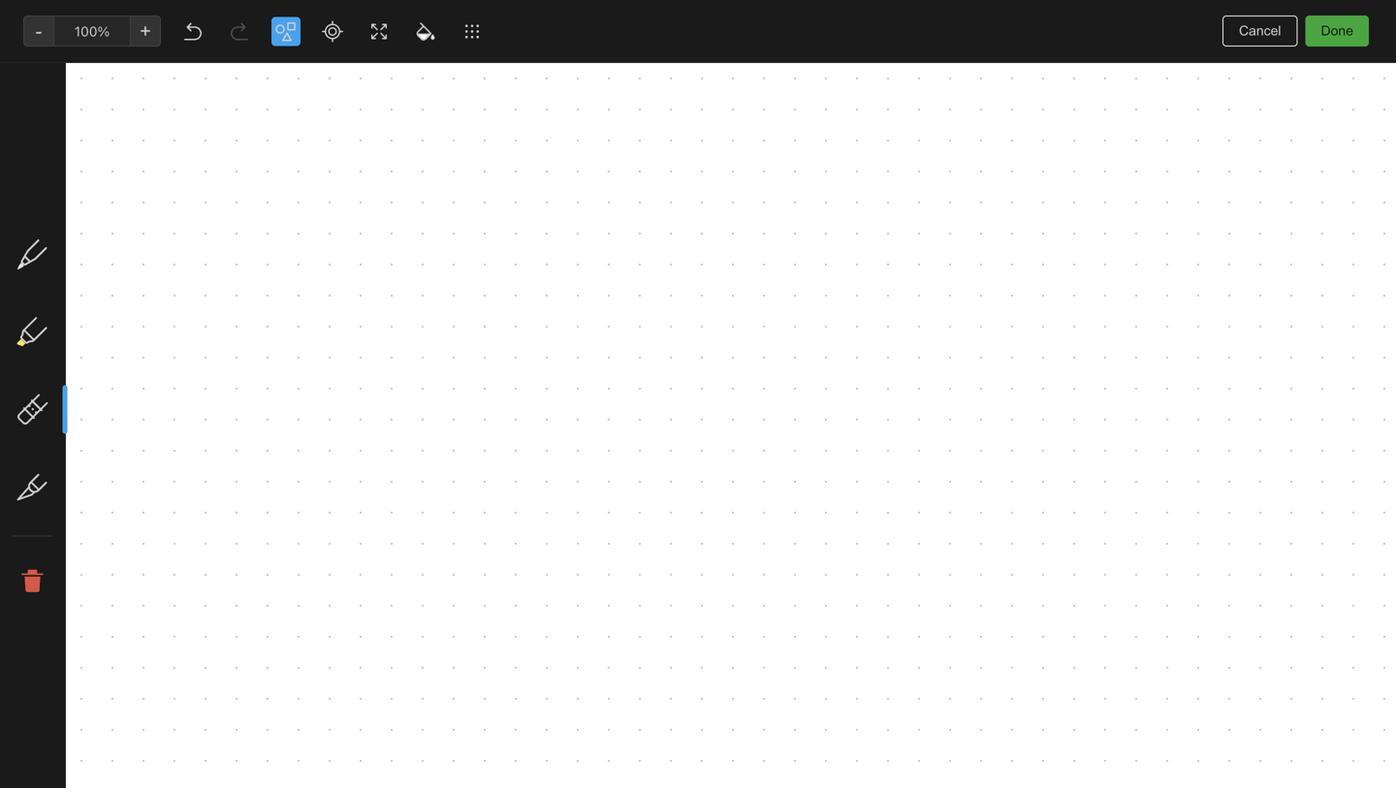 Task type: describe. For each thing, give the bounding box(es) containing it.
day
[[436, 233, 458, 249]]

new
[[43, 111, 71, 127]]

last
[[618, 60, 644, 76]]

- inside things to do organize files - morning task
[[528, 402, 534, 418]]

trash
[[43, 369, 77, 385]]

home link
[[0, 152, 233, 183]]

upgrade image
[[75, 707, 98, 730]]

things
[[436, 381, 480, 397]]

settings image
[[198, 16, 221, 39]]

add tag image
[[647, 757, 670, 780]]

thumbnail image for things to do organize files - morning task
[[248, 513, 409, 619]]

1 vertical spatial task
[[504, 163, 532, 179]]

tasks button
[[0, 214, 232, 245]]

- down go
[[490, 216, 497, 232]]

to
[[484, 381, 497, 397]]

(
[[85, 191, 90, 206]]

Note Editor text field
[[0, 0, 1396, 788]]

in
[[436, 163, 447, 179]]

- left sign
[[516, 146, 523, 162]]

on inside the note window element
[[691, 60, 707, 76]]

task inside things to do organize files - morning task
[[491, 419, 520, 435]]

morning inside things to do organize files - morning task
[[436, 419, 487, 435]]

meeting
[[436, 216, 487, 232]]

trash link
[[0, 362, 232, 393]]

notebooks link
[[0, 257, 232, 288]]

tasks
[[43, 222, 78, 238]]

me
[[121, 326, 140, 342]]

sharks!
[[264, 381, 313, 397]]

tags button
[[0, 288, 232, 319]]

notes for notes
[[274, 19, 328, 42]]

- down sign
[[536, 163, 542, 179]]

notebooks
[[44, 264, 112, 280]]

notes for notes (
[[43, 191, 80, 207]]

thumbnail image for morning task open laptop - sign in - check task - check emails - start work - go on lunch - meeting - end of day
[[248, 247, 409, 353]]

all
[[1275, 762, 1290, 776]]

you
[[1242, 16, 1263, 30]]

sign
[[526, 146, 554, 162]]

1 horizontal spatial dec
[[436, 591, 457, 605]]

0 vertical spatial check
[[460, 163, 500, 179]]

start
[[533, 181, 563, 197]]

0 horizontal spatial dec 5
[[264, 436, 296, 450]]

things to do organize files - morning task
[[436, 381, 534, 435]]

2 vertical spatial 5
[[461, 591, 468, 605]]

home
[[43, 159, 80, 175]]

notes
[[268, 61, 303, 77]]

do
[[500, 381, 517, 397]]

shared with me
[[43, 326, 140, 342]]

files
[[496, 402, 524, 418]]



Task type: vqa. For each thing, say whether or not it's contained in the screenshot.
New
yes



Task type: locate. For each thing, give the bounding box(es) containing it.
1 morning from the top
[[436, 125, 490, 141]]

1 vertical spatial dec 5
[[436, 591, 468, 605]]

-
[[516, 146, 523, 162], [450, 163, 457, 179], [536, 163, 542, 179], [523, 181, 529, 197], [470, 198, 476, 214], [558, 198, 565, 214], [490, 216, 497, 232], [528, 402, 534, 418]]

of
[[528, 216, 540, 232]]

1 vertical spatial 5
[[289, 436, 296, 450]]

0 vertical spatial dec
[[710, 60, 735, 76]]

notes left ( on the left of page
[[43, 191, 80, 207]]

task up emails
[[504, 163, 532, 179]]

open
[[436, 146, 470, 162]]

dec inside the note window element
[[710, 60, 735, 76]]

1 vertical spatial dec
[[264, 436, 285, 450]]

end
[[500, 216, 524, 232]]

notes inside tree
[[43, 191, 80, 207]]

morning inside morning task open laptop - sign in - check task - check emails - start work - go on lunch - meeting - end of day
[[436, 125, 490, 141]]

dec 5
[[264, 436, 296, 450], [436, 591, 468, 605]]

- right "in" at the left top of the page
[[450, 163, 457, 179]]

only you
[[1212, 16, 1263, 30]]

morning down organize
[[436, 419, 487, 435]]

1 horizontal spatial 5
[[289, 436, 296, 450]]

0 horizontal spatial notes
[[43, 191, 80, 207]]

shared with me link
[[0, 319, 232, 350]]

- up lunch
[[523, 181, 529, 197]]

new button
[[12, 102, 221, 137]]

share
[[1295, 15, 1333, 31]]

1 horizontal spatial on
[[691, 60, 707, 76]]

5
[[256, 61, 264, 77], [289, 436, 296, 450], [461, 591, 468, 605]]

1 vertical spatial notes
[[43, 191, 80, 207]]

0 vertical spatial morning
[[436, 125, 490, 141]]

on up end
[[501, 198, 517, 214]]

dec
[[710, 60, 735, 76], [264, 436, 285, 450], [436, 591, 457, 605]]

go
[[480, 198, 498, 214]]

organize
[[436, 402, 492, 418]]

check up work
[[436, 181, 476, 197]]

tree containing home
[[0, 152, 233, 682]]

1 vertical spatial on
[[501, 198, 517, 214]]

1 vertical spatial check
[[436, 181, 476, 197]]

on inside morning task open laptop - sign in - check task - check emails - start work - go on lunch - meeting - end of day
[[501, 198, 517, 214]]

0 vertical spatial 5
[[256, 61, 264, 77]]

None search field
[[25, 56, 207, 91]]

work
[[436, 198, 466, 214]]

share button
[[1279, 8, 1350, 39]]

notes
[[274, 19, 328, 42], [43, 191, 80, 207]]

on right edited
[[691, 60, 707, 76]]

tree
[[0, 152, 233, 682]]

Search text field
[[25, 56, 207, 91]]

5 notes
[[256, 61, 303, 77]]

0 vertical spatial dec 5
[[264, 436, 296, 450]]

edited
[[648, 60, 687, 76]]

lunch
[[520, 198, 555, 214]]

tags
[[44, 295, 73, 311]]

laptop
[[473, 146, 513, 162]]

task
[[493, 125, 523, 141], [504, 163, 532, 179], [491, 419, 520, 435]]

add a reminder image
[[614, 757, 637, 780]]

with
[[91, 326, 117, 342]]

2 horizontal spatial 5
[[461, 591, 468, 605]]

morning up open
[[436, 125, 490, 141]]

- left go
[[470, 198, 476, 214]]

1 vertical spatial morning
[[436, 419, 487, 435]]

1 horizontal spatial dec 5
[[436, 591, 468, 605]]

expand notebooks image
[[5, 265, 20, 280]]

14,
[[739, 60, 757, 76]]

check
[[460, 163, 500, 179], [436, 181, 476, 197]]

thumbnail image
[[248, 247, 409, 353], [420, 286, 581, 353], [248, 513, 409, 619]]

0 horizontal spatial dec
[[264, 436, 285, 450]]

morning task open laptop - sign in - check task - check emails - start work - go on lunch - meeting - end of day
[[436, 125, 565, 249]]

0 horizontal spatial on
[[501, 198, 517, 214]]

notes up notes
[[274, 19, 328, 42]]

changes
[[1293, 762, 1343, 776]]

note window element
[[0, 0, 1396, 788]]

on
[[691, 60, 707, 76], [501, 198, 517, 214]]

task up 'laptop'
[[493, 125, 523, 141]]

emails
[[479, 181, 519, 197]]

flower button
[[248, 109, 409, 353]]

check down 'laptop'
[[460, 163, 500, 179]]

0 vertical spatial notes
[[274, 19, 328, 42]]

2 vertical spatial dec
[[436, 591, 457, 605]]

0 vertical spatial on
[[691, 60, 707, 76]]

0 vertical spatial task
[[493, 125, 523, 141]]

- right files
[[528, 402, 534, 418]]

2 vertical spatial task
[[491, 419, 520, 435]]

2023
[[761, 60, 793, 76]]

1 horizontal spatial notes
[[274, 19, 328, 42]]

shared
[[43, 326, 87, 342]]

all changes saved
[[1275, 762, 1381, 776]]

flower
[[264, 125, 307, 141]]

0 horizontal spatial 5
[[256, 61, 264, 77]]

last edited on dec 14, 2023
[[618, 60, 793, 76]]

2 morning from the top
[[436, 419, 487, 435]]

2 horizontal spatial dec
[[710, 60, 735, 76]]

morning
[[436, 125, 490, 141], [436, 419, 487, 435]]

saved
[[1346, 762, 1381, 776]]

notes (
[[43, 191, 90, 207]]

- down start
[[558, 198, 565, 214]]

only
[[1212, 16, 1239, 30]]

task down files
[[491, 419, 520, 435]]



